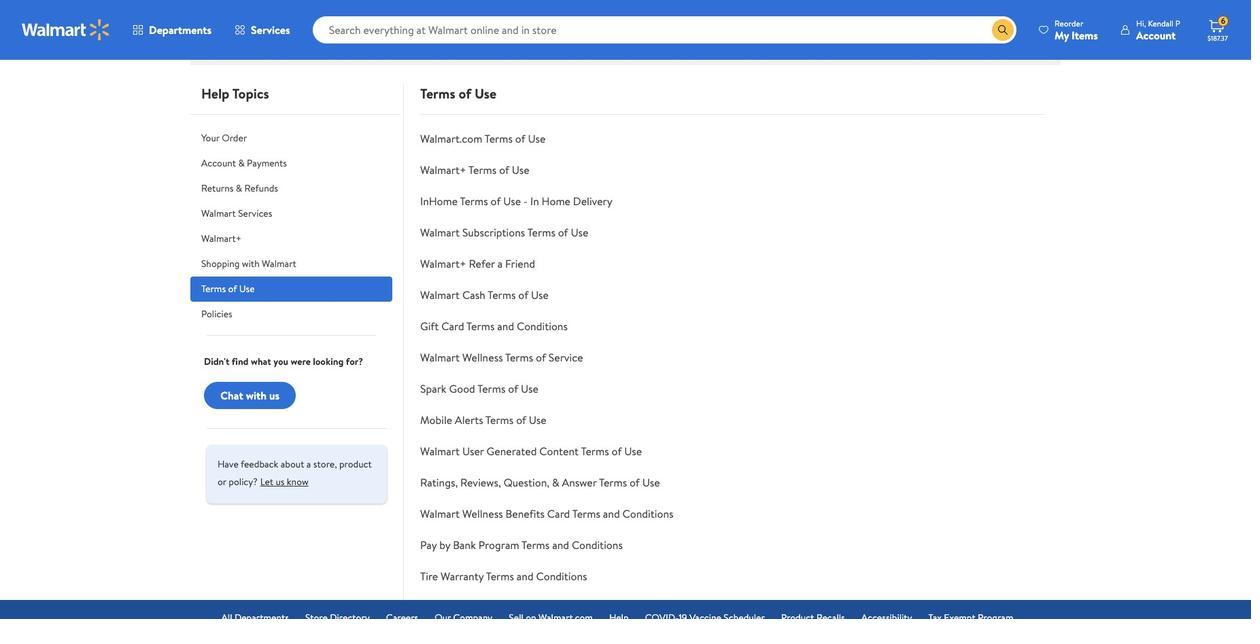 Task type: locate. For each thing, give the bounding box(es) containing it.
of left the -
[[491, 194, 501, 209]]

walmart down inhome at the top left of page
[[421, 225, 460, 240]]

your
[[201, 131, 220, 145]]

terms down walmart cash terms of use
[[467, 319, 495, 334]]

walmart+ left refer
[[421, 257, 467, 271]]

p
[[1176, 17, 1181, 29]]

walmart cash terms of use
[[421, 288, 549, 303]]

account up "returns"
[[201, 156, 236, 170]]

payments
[[247, 156, 287, 170]]

question,
[[504, 476, 550, 491]]

of right answer
[[630, 476, 640, 491]]

0 vertical spatial a
[[498, 257, 503, 271]]

gift card terms and conditions link
[[421, 319, 568, 334]]

0 vertical spatial walmart+
[[421, 163, 467, 178]]

with
[[242, 257, 260, 271], [246, 388, 267, 403]]

terms right alerts
[[486, 413, 514, 428]]

help topics
[[201, 84, 269, 103]]

terms right cash
[[488, 288, 516, 303]]

walmart wellness terms of service
[[421, 350, 584, 365]]

1 vertical spatial a
[[307, 458, 311, 472]]

of left the service
[[536, 350, 546, 365]]

order
[[222, 131, 247, 145]]

0 horizontal spatial account
[[201, 156, 236, 170]]

services up topics
[[251, 22, 290, 37]]

returns
[[201, 182, 234, 195]]

services button
[[223, 14, 302, 46]]

alerts
[[455, 413, 484, 428]]

walmart.com terms of use
[[421, 131, 546, 146]]

2 wellness from the top
[[463, 507, 503, 522]]

& right "returns"
[[236, 182, 242, 195]]

answer
[[562, 476, 597, 491]]

services down refunds
[[238, 207, 272, 220]]

1 vertical spatial with
[[246, 388, 267, 403]]

gift card terms and conditions
[[421, 319, 568, 334]]

wellness for benefits
[[463, 507, 503, 522]]

with right the shopping
[[242, 257, 260, 271]]

conditions
[[517, 319, 568, 334], [623, 507, 674, 522], [572, 538, 623, 553], [537, 570, 588, 584]]

refer
[[469, 257, 495, 271]]

0 vertical spatial services
[[251, 22, 290, 37]]

1 vertical spatial account
[[201, 156, 236, 170]]

walmart+ up inhome at the top left of page
[[421, 163, 467, 178]]

your order link
[[191, 126, 393, 151]]

a right refer
[[498, 257, 503, 271]]

0 vertical spatial wellness
[[463, 350, 503, 365]]

terms down benefits
[[522, 538, 550, 553]]

wellness up spark good terms of use
[[463, 350, 503, 365]]

walmart+ for walmart+ terms of use
[[421, 163, 467, 178]]

wellness for terms
[[463, 350, 503, 365]]

terms down walmart+ terms of use
[[460, 194, 488, 209]]

1 vertical spatial &
[[236, 182, 242, 195]]

walmart+ refer a friend link
[[421, 257, 536, 271]]

us inside 'link'
[[276, 476, 285, 489]]

and
[[498, 319, 514, 334], [603, 507, 620, 522], [553, 538, 570, 553], [517, 570, 534, 584]]

walmart down "returns"
[[201, 207, 236, 220]]

walmart for walmart services
[[201, 207, 236, 220]]

kendall
[[1149, 17, 1174, 29]]

let us know
[[260, 476, 309, 489]]

walmart
[[201, 207, 236, 220], [421, 225, 460, 240], [262, 257, 297, 271], [421, 288, 460, 303], [421, 350, 460, 365], [421, 444, 460, 459], [421, 507, 460, 522]]

0 vertical spatial &
[[238, 156, 245, 170]]

card right benefits
[[548, 507, 570, 522]]

terms of use down the shopping
[[201, 282, 255, 296]]

account
[[1137, 28, 1177, 43], [201, 156, 236, 170]]

wellness down reviews,
[[463, 507, 503, 522]]

mobile
[[421, 413, 453, 428]]

card
[[442, 319, 465, 334], [548, 507, 570, 522]]

Search help topics search field
[[336, 3, 916, 49]]

walmart+ terms of use link
[[421, 163, 530, 178]]

0 vertical spatial card
[[442, 319, 465, 334]]

help
[[201, 84, 230, 103]]

walmart+ refer a friend
[[421, 257, 536, 271]]

0 vertical spatial account
[[1137, 28, 1177, 43]]

benefits
[[506, 507, 545, 522]]

& up 'returns & refunds'
[[238, 156, 245, 170]]

tire warranty terms and conditions link
[[421, 570, 588, 584]]

walmart+ for walmart+ refer a friend
[[421, 257, 467, 271]]

services inside dropdown button
[[251, 22, 290, 37]]

with inside chat with us button
[[246, 388, 267, 403]]

0 vertical spatial with
[[242, 257, 260, 271]]

of right content
[[612, 444, 622, 459]]

gift
[[421, 319, 439, 334]]

inhome
[[421, 194, 458, 209]]

walmart+ terms of use
[[421, 163, 530, 178]]

terms up policies
[[201, 282, 226, 296]]

feedback
[[241, 458, 279, 472]]

user
[[463, 444, 484, 459]]

walmart up spark
[[421, 350, 460, 365]]

shopping with walmart
[[201, 257, 297, 271]]

&
[[238, 156, 245, 170], [236, 182, 242, 195], [553, 476, 560, 491]]

mobile alerts terms of use link
[[421, 413, 547, 428]]

walmart for walmart wellness benefits card terms and conditions
[[421, 507, 460, 522]]

terms down program
[[486, 570, 514, 584]]

have
[[218, 458, 239, 472]]

1 vertical spatial walmart+
[[201, 232, 242, 246]]

policy?
[[229, 476, 258, 489]]

1 wellness from the top
[[463, 350, 503, 365]]

1 horizontal spatial terms of use
[[421, 84, 497, 103]]

0 horizontal spatial a
[[307, 458, 311, 472]]

1 vertical spatial card
[[548, 507, 570, 522]]

1 vertical spatial us
[[276, 476, 285, 489]]

good
[[449, 382, 476, 397]]

find
[[232, 355, 249, 369]]

walmart+
[[421, 163, 467, 178], [201, 232, 242, 246], [421, 257, 467, 271]]

terms of use
[[421, 84, 497, 103], [201, 282, 255, 296]]

1 vertical spatial terms of use
[[201, 282, 255, 296]]

walmart image
[[22, 19, 110, 41]]

search help topics
[[338, 3, 414, 16]]

what
[[251, 355, 271, 369]]

card right gift
[[442, 319, 465, 334]]

walmart+ up the shopping
[[201, 232, 242, 246]]

6 $187.37
[[1208, 15, 1229, 43]]

with inside shopping with walmart link
[[242, 257, 260, 271]]

us down you
[[269, 388, 280, 403]]

walmart up ratings,
[[421, 444, 460, 459]]

1 vertical spatial wellness
[[463, 507, 503, 522]]

hi, kendall p account
[[1137, 17, 1181, 43]]

us right the let at bottom left
[[276, 476, 285, 489]]

reorder my items
[[1055, 17, 1099, 43]]

2 vertical spatial walmart+
[[421, 257, 467, 271]]

walmart services
[[201, 207, 272, 220]]

terms of use link
[[191, 277, 393, 302]]

walmart down 'walmart+' link
[[262, 257, 297, 271]]

walmart down ratings,
[[421, 507, 460, 522]]

cash
[[463, 288, 486, 303]]

of
[[459, 84, 472, 103], [516, 131, 526, 146], [500, 163, 510, 178], [491, 194, 501, 209], [558, 225, 569, 240], [228, 282, 237, 296], [519, 288, 529, 303], [536, 350, 546, 365], [509, 382, 519, 397], [517, 413, 527, 428], [612, 444, 622, 459], [630, 476, 640, 491]]

walmart up gift
[[421, 288, 460, 303]]

with right chat
[[246, 388, 267, 403]]

terms of use up walmart.com at top left
[[421, 84, 497, 103]]

bank
[[453, 538, 476, 553]]

with for us
[[246, 388, 267, 403]]

account left "$187.37"
[[1137, 28, 1177, 43]]

What do you need help with? search field
[[336, 16, 916, 49]]

were
[[291, 355, 311, 369]]

policies link
[[191, 302, 393, 327]]

walmart services link
[[191, 201, 393, 227]]

of up 'generated'
[[517, 413, 527, 428]]

departments
[[149, 22, 212, 37]]

a right about on the left of the page
[[307, 458, 311, 472]]

1 horizontal spatial account
[[1137, 28, 1177, 43]]

you
[[274, 355, 289, 369]]

of down the shopping
[[228, 282, 237, 296]]

topics
[[389, 3, 414, 16]]

delivery
[[574, 194, 613, 209]]

0 vertical spatial terms of use
[[421, 84, 497, 103]]

& left answer
[[553, 476, 560, 491]]

of down walmart wellness terms of service
[[509, 382, 519, 397]]

Walmart Site-Wide search field
[[313, 16, 1017, 44]]

of up walmart+ terms of use
[[516, 131, 526, 146]]

terms right answer
[[599, 476, 628, 491]]

chat with us button
[[204, 382, 296, 410]]



Task type: vqa. For each thing, say whether or not it's contained in the screenshot.
In
yes



Task type: describe. For each thing, give the bounding box(es) containing it.
walmart subscriptions terms of use
[[421, 225, 589, 240]]

of up walmart.com at top left
[[459, 84, 472, 103]]

account inside hi, kendall p account
[[1137, 28, 1177, 43]]

terms down answer
[[573, 507, 601, 522]]

mobile alerts terms of use
[[421, 413, 547, 428]]

returns & refunds
[[201, 182, 278, 195]]

of down friend
[[519, 288, 529, 303]]

terms right good
[[478, 382, 506, 397]]

terms up answer
[[581, 444, 610, 459]]

pay by bank program terms and conditions
[[421, 538, 623, 553]]

program
[[479, 538, 520, 553]]

1 vertical spatial services
[[238, 207, 272, 220]]

terms up walmart+ terms of use
[[485, 131, 513, 146]]

$187.37
[[1208, 33, 1229, 43]]

walmart for walmart user generated content terms of use
[[421, 444, 460, 459]]

warranty
[[441, 570, 484, 584]]

pay
[[421, 538, 437, 553]]

shopping
[[201, 257, 240, 271]]

let
[[260, 476, 274, 489]]

reviews,
[[461, 476, 501, 491]]

didn't
[[204, 355, 230, 369]]

inhome terms of use - in home delivery
[[421, 194, 613, 209]]

spark good terms of use link
[[421, 382, 539, 397]]

inhome terms of use - in home delivery link
[[421, 194, 613, 209]]

2 vertical spatial &
[[553, 476, 560, 491]]

terms down gift card terms and conditions
[[506, 350, 534, 365]]

by
[[440, 538, 451, 553]]

store,
[[314, 458, 337, 472]]

1 horizontal spatial card
[[548, 507, 570, 522]]

ratings, reviews, question, & answer terms of use
[[421, 476, 660, 491]]

0 horizontal spatial card
[[442, 319, 465, 334]]

let us know link
[[260, 472, 309, 493]]

ratings,
[[421, 476, 458, 491]]

items
[[1072, 28, 1099, 43]]

walmart.com
[[421, 131, 483, 146]]

0 horizontal spatial terms of use
[[201, 282, 255, 296]]

walmart user generated content terms of use link
[[421, 444, 642, 459]]

a inside have feedback about a store, product or policy?
[[307, 458, 311, 472]]

search
[[338, 3, 367, 16]]

departments button
[[121, 14, 223, 46]]

walmart cash terms of use link
[[421, 288, 549, 303]]

spark good terms of use
[[421, 382, 539, 397]]

-
[[524, 194, 528, 209]]

walmart for walmart cash terms of use
[[421, 288, 460, 303]]

account & payments
[[201, 156, 287, 170]]

subscriptions
[[463, 225, 525, 240]]

walmart+ link
[[191, 227, 393, 252]]

of inside terms of use link
[[228, 282, 237, 296]]

product
[[339, 458, 372, 472]]

shopping with walmart link
[[191, 252, 393, 277]]

1 horizontal spatial a
[[498, 257, 503, 271]]

friend
[[506, 257, 536, 271]]

looking
[[313, 355, 344, 369]]

& for account
[[238, 156, 245, 170]]

6
[[1222, 15, 1226, 27]]

chat
[[220, 388, 243, 403]]

of down home
[[558, 225, 569, 240]]

returns & refunds link
[[191, 176, 393, 201]]

with for walmart
[[242, 257, 260, 271]]

walmart wellness benefits card terms and conditions link
[[421, 507, 674, 522]]

know
[[287, 476, 309, 489]]

search icon image
[[998, 24, 1009, 35]]

tire warranty terms and conditions
[[421, 570, 588, 584]]

your order
[[201, 131, 247, 145]]

walmart.com terms of use link
[[421, 131, 546, 146]]

& for returns
[[236, 182, 242, 195]]

walmart subscriptions terms of use link
[[421, 225, 589, 240]]

walmart+ for walmart+
[[201, 232, 242, 246]]

about
[[281, 458, 304, 472]]

walmart wellness terms of service link
[[421, 350, 584, 365]]

0 vertical spatial us
[[269, 388, 280, 403]]

have feedback about a store, product or policy?
[[218, 458, 372, 489]]

terms down in at the left of page
[[528, 225, 556, 240]]

terms up walmart.com at top left
[[421, 84, 456, 103]]

of up inhome terms of use - in home delivery link
[[500, 163, 510, 178]]

refunds
[[245, 182, 278, 195]]

terms down the walmart.com terms of use
[[469, 163, 497, 178]]

topics
[[232, 84, 269, 103]]

help
[[369, 3, 387, 16]]

in
[[531, 194, 539, 209]]

chat with us
[[220, 388, 280, 403]]

let us know button
[[260, 472, 309, 493]]

ratings, reviews, question, & answer terms of use link
[[421, 476, 660, 491]]

home
[[542, 194, 571, 209]]

walmart for walmart subscriptions terms of use
[[421, 225, 460, 240]]

policies
[[201, 308, 232, 321]]

pay by bank program terms and conditions link
[[421, 538, 623, 553]]

content
[[540, 444, 579, 459]]

tire
[[421, 570, 438, 584]]

or
[[218, 476, 227, 489]]

Search search field
[[313, 16, 1017, 44]]

walmart for walmart wellness terms of service
[[421, 350, 460, 365]]

service
[[549, 350, 584, 365]]

my
[[1055, 28, 1070, 43]]

walmart user generated content terms of use
[[421, 444, 642, 459]]



